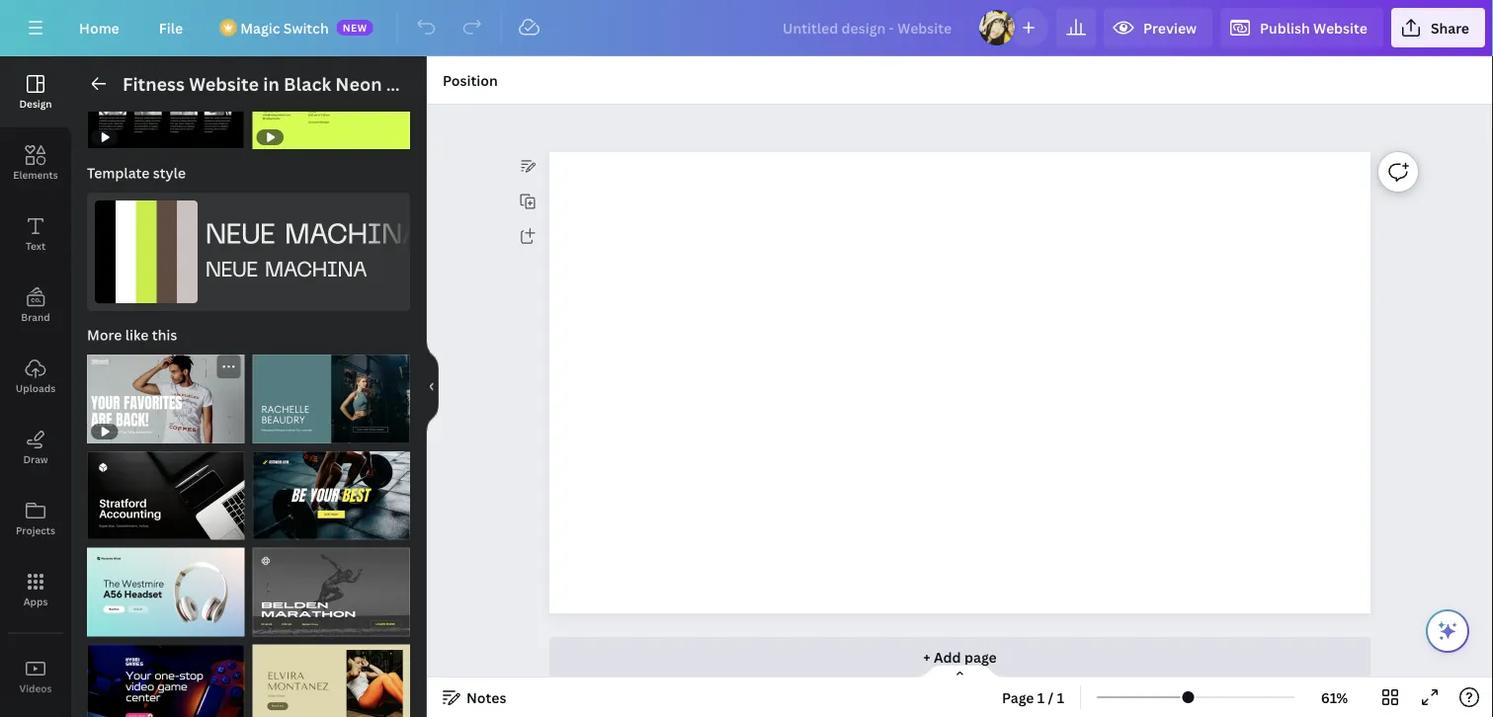 Task type: vqa. For each thing, say whether or not it's contained in the screenshot.
leftmost Fitness Website in Black Neon Green Dynamic Neons Style 'element'
yes



Task type: locate. For each thing, give the bounding box(es) containing it.
1 vertical spatial 6
[[123, 521, 130, 535]]

1 of 6 for t-shirt business business website in white and gray sleek and simple style 'group'
[[262, 425, 296, 438]]

website
[[1313, 18, 1368, 37], [189, 72, 259, 96]]

1 of 6 inside accounting service website in black and white photographic style group
[[97, 521, 130, 535]]

1 for accounting service website in black and white photographic style group
[[97, 521, 103, 535]]

1 vertical spatial website
[[189, 72, 259, 96]]

elements
[[13, 168, 58, 181]]

0 vertical spatial 1 of 6
[[262, 425, 296, 438]]

page
[[964, 648, 997, 667]]

uploads button
[[0, 341, 71, 412]]

of inside fitness event website in neon yellow green, black, and white photographic style "group"
[[271, 618, 286, 631]]

brand
[[21, 310, 50, 324]]

1 fitness website in black neon green dynamic neons style element from the left
[[87, 61, 245, 149]]

fitness website in black neon green dynamic neons style element down the 'new'
[[252, 61, 410, 149]]

6 inside teal and blue green colorful blocks fitness service website 'group'
[[289, 425, 296, 438]]

of inside bright yellow and black photographic fitness service website group
[[271, 521, 286, 535]]

0 vertical spatial neue machina
[[206, 223, 421, 250]]

1 up fitness event website in neon yellow green, black, and white photographic style "group"
[[262, 521, 268, 535]]

6 inside fitness event website in neon yellow green, black, and white photographic style "group"
[[289, 618, 296, 631]]

template style
[[87, 164, 186, 182]]

1 of 6 inside fitness event website in neon yellow green, black, and white photographic style "group"
[[262, 618, 296, 631]]

1 vertical spatial 5
[[123, 618, 130, 631]]

1 vertical spatial 1 of 5
[[97, 618, 130, 631]]

5 up the tech and gaming retail website in dark blue and pink simple dark style "group"
[[123, 618, 130, 631]]

5 for tech and gaming retail website in teal and white gradient style group
[[123, 618, 130, 631]]

fitness trainer resume website in beige  olive green  warm neutrals style group
[[252, 633, 410, 717]]

switch
[[283, 18, 329, 37]]

0 vertical spatial website
[[1313, 18, 1368, 37]]

of
[[271, 425, 286, 438], [106, 521, 120, 535], [271, 521, 286, 535], [106, 618, 120, 631], [271, 618, 286, 631]]

fitness
[[123, 72, 185, 96]]

of up the tech and gaming retail website in dark blue and pink simple dark style "group"
[[106, 618, 120, 631]]

draw
[[23, 453, 48, 466]]

0 vertical spatial 1 of 5
[[262, 521, 295, 535]]

1 of 6 inside teal and blue green colorful blocks fitness service website 'group'
[[262, 425, 296, 438]]

0 horizontal spatial 5
[[123, 618, 130, 631]]

style
[[584, 72, 628, 96]]

fitness website in black neon green dynamic neons style element
[[87, 61, 245, 149], [252, 61, 410, 149]]

1 of 5 inside tech and gaming retail website in teal and white gradient style group
[[97, 618, 130, 631]]

Design title text field
[[767, 8, 970, 47]]

1 inside bright yellow and black photographic fitness service website group
[[262, 521, 268, 535]]

1 right projects
[[97, 521, 103, 535]]

+ add page
[[923, 648, 997, 667]]

+
[[923, 648, 931, 667]]

of right projects
[[106, 521, 120, 535]]

publish website
[[1260, 18, 1368, 37]]

apps button
[[0, 554, 71, 626]]

1 left /
[[1037, 688, 1045, 707]]

website left in
[[189, 72, 259, 96]]

0 horizontal spatial website
[[189, 72, 259, 96]]

1 of 6 right projects
[[97, 521, 130, 535]]

2 neue machina from the top
[[206, 261, 367, 282]]

magic
[[240, 18, 280, 37]]

0 horizontal spatial 1 of 5
[[97, 618, 130, 631]]

share button
[[1391, 8, 1485, 47]]

6 for tech and gaming retail website in teal and white gradient style group
[[289, 618, 296, 631]]

main menu bar
[[0, 0, 1493, 56]]

website inside publish website 'dropdown button'
[[1313, 18, 1368, 37]]

1 of 5 up fitness event website in neon yellow green, black, and white photographic style "group"
[[262, 521, 295, 535]]

side panel tab list
[[0, 56, 71, 717]]

6 up fitness trainer resume website in beige  olive green  warm neutrals style group
[[289, 618, 296, 631]]

61%
[[1321, 688, 1348, 707]]

6 up tech and gaming retail website in teal and white gradient style group
[[123, 521, 130, 535]]

5 up fitness event website in neon yellow green, black, and white photographic style "group"
[[289, 521, 295, 535]]

2 vertical spatial 1 of 6
[[262, 618, 296, 631]]

1 horizontal spatial 5
[[289, 521, 295, 535]]

of up fitness event website in neon yellow green, black, and white photographic style "group"
[[271, 521, 286, 535]]

projects
[[16, 524, 55, 537]]

brand button
[[0, 270, 71, 341]]

1 of 5 up the tech and gaming retail website in dark blue and pink simple dark style "group"
[[97, 618, 130, 631]]

6
[[289, 425, 296, 438], [123, 521, 130, 535], [289, 618, 296, 631]]

neon
[[335, 72, 382, 96]]

more
[[87, 326, 122, 345]]

6 up bright yellow and black photographic fitness service website group
[[289, 425, 296, 438]]

teal and blue green colorful blocks fitness service website group
[[252, 343, 410, 444]]

fitness website in black neon green dynamic neons style element up style
[[87, 61, 245, 149]]

of for t-shirt business business website in white and gray sleek and simple style 'group'
[[271, 425, 286, 438]]

of inside accounting service website in black and white photographic style group
[[106, 521, 120, 535]]

+ add page button
[[550, 637, 1370, 677]]

1 inside fitness event website in neon yellow green, black, and white photographic style "group"
[[262, 618, 268, 631]]

0 horizontal spatial fitness website in black neon green dynamic neons style element
[[87, 61, 245, 149]]

1 horizontal spatial fitness website in black neon green dynamic neons style element
[[252, 61, 410, 149]]

5 for bright yellow and black photographic fitness service website group
[[289, 521, 295, 535]]

0 vertical spatial neue
[[206, 223, 276, 250]]

website right publish on the top right of page
[[1313, 18, 1368, 37]]

of inside teal and blue green colorful blocks fitness service website 'group'
[[271, 425, 286, 438]]

1 up fitness trainer resume website in beige  olive green  warm neutrals style group
[[262, 618, 268, 631]]

canva assistant image
[[1436, 620, 1460, 643]]

1 vertical spatial machina
[[265, 261, 367, 282]]

notes button
[[435, 682, 514, 713]]

1 of 6 up fitness trainer resume website in beige  olive green  warm neutrals style group
[[262, 618, 296, 631]]

template
[[87, 164, 150, 182]]

5 inside tech and gaming retail website in teal and white gradient style group
[[123, 618, 130, 631]]

neue machina
[[206, 223, 421, 250], [206, 261, 367, 282]]

of up fitness trainer resume website in beige  olive green  warm neutrals style group
[[271, 618, 286, 631]]

1 up bright yellow and black photographic fitness service website group
[[262, 425, 268, 438]]

preview button
[[1104, 8, 1213, 47]]

1 for fitness event website in neon yellow green, black, and white photographic style "group"
[[262, 618, 268, 631]]

1 of 6
[[262, 425, 296, 438], [97, 521, 130, 535], [262, 618, 296, 631]]

/
[[1048, 688, 1054, 707]]

5
[[289, 521, 295, 535], [123, 618, 130, 631]]

1 for bright yellow and black photographic fitness service website group
[[262, 521, 268, 535]]

page 1 / 1
[[1002, 688, 1064, 707]]

new
[[343, 21, 367, 34]]

draw button
[[0, 412, 71, 483]]

1 of 5
[[262, 521, 295, 535], [97, 618, 130, 631]]

of up bright yellow and black photographic fitness service website group
[[271, 425, 286, 438]]

this
[[152, 326, 177, 345]]

1 for teal and blue green colorful blocks fitness service website 'group' in the left of the page
[[262, 425, 268, 438]]

1 of 5 inside bright yellow and black photographic fitness service website group
[[262, 521, 295, 535]]

1 vertical spatial 1 of 6
[[97, 521, 130, 535]]

1 right apps button
[[97, 618, 103, 631]]

publish
[[1260, 18, 1310, 37]]

fitness website in black neon green dynamic neons style
[[123, 72, 628, 96]]

1 horizontal spatial 1 of 5
[[262, 521, 295, 535]]

elements button
[[0, 127, 71, 199]]

position button
[[435, 64, 506, 96]]

1
[[262, 425, 268, 438], [97, 521, 103, 535], [262, 521, 268, 535], [97, 618, 103, 631], [262, 618, 268, 631], [1037, 688, 1045, 707], [1057, 688, 1064, 707]]

add
[[934, 648, 961, 667]]

0 vertical spatial 5
[[289, 521, 295, 535]]

neue
[[206, 223, 276, 250], [206, 261, 258, 282]]

2 vertical spatial 6
[[289, 618, 296, 631]]

1 right /
[[1057, 688, 1064, 707]]

machina
[[285, 223, 421, 250], [265, 261, 367, 282]]

1 of 5 for tech and gaming retail website in teal and white gradient style group
[[97, 618, 130, 631]]

1 vertical spatial neue machina
[[206, 261, 367, 282]]

0 vertical spatial 6
[[289, 425, 296, 438]]

style
[[153, 164, 186, 182]]

1 inside teal and blue green colorful blocks fitness service website 'group'
[[262, 425, 268, 438]]

1 inside accounting service website in black and white photographic style group
[[97, 521, 103, 535]]

of inside tech and gaming retail website in teal and white gradient style group
[[106, 618, 120, 631]]

1 of 6 up bright yellow and black photographic fitness service website group
[[262, 425, 296, 438]]

1 inside tech and gaming retail website in teal and white gradient style group
[[97, 618, 103, 631]]

apps
[[23, 595, 48, 608]]

1 horizontal spatial website
[[1313, 18, 1368, 37]]

1 vertical spatial neue
[[206, 261, 258, 282]]

5 inside bright yellow and black photographic fitness service website group
[[289, 521, 295, 535]]



Task type: describe. For each thing, give the bounding box(es) containing it.
magic switch
[[240, 18, 329, 37]]

1 for tech and gaming retail website in teal and white gradient style group
[[97, 618, 103, 631]]

file button
[[143, 8, 199, 47]]

page
[[1002, 688, 1034, 707]]

projects button
[[0, 483, 71, 554]]

text
[[26, 239, 46, 252]]

tech and gaming retail website in dark blue and pink simple dark style group
[[87, 633, 245, 717]]

starred image
[[0, 712, 71, 717]]

bright yellow and black photographic fitness service website group
[[252, 440, 410, 540]]

file
[[159, 18, 183, 37]]

1 of 5 for bright yellow and black photographic fitness service website group
[[262, 521, 295, 535]]

website for publish
[[1313, 18, 1368, 37]]

2 fitness website in black neon green dynamic neons style element from the left
[[252, 61, 410, 149]]

videos button
[[0, 641, 71, 712]]

0:00
[[115, 425, 140, 438]]

0 vertical spatial machina
[[285, 223, 421, 250]]

design
[[19, 97, 52, 110]]

6 for t-shirt business business website in white and gray sleek and simple style 'group'
[[289, 425, 296, 438]]

6 inside accounting service website in black and white photographic style group
[[123, 521, 130, 535]]

position
[[443, 71, 498, 89]]

of for tech and gaming retail website in teal and white gradient style group
[[271, 618, 286, 631]]

61% button
[[1303, 682, 1367, 713]]

dynamic
[[443, 72, 520, 96]]

black
[[284, 72, 331, 96]]

green
[[386, 72, 439, 96]]

share
[[1431, 18, 1469, 37]]

1 neue from the top
[[206, 223, 276, 250]]

hide image
[[426, 339, 439, 434]]

like
[[125, 326, 149, 345]]

uploads
[[16, 381, 55, 395]]

fitness event website in neon yellow green, black, and white photographic style group
[[252, 536, 410, 637]]

preview
[[1143, 18, 1197, 37]]

2 neue from the top
[[206, 261, 258, 282]]

neons
[[524, 72, 579, 96]]

accounting service website in black and white photographic style group
[[87, 440, 245, 540]]

1 neue machina from the top
[[206, 223, 421, 250]]

videos
[[19, 682, 52, 695]]

tech and gaming retail website in teal and white gradient style group
[[87, 536, 245, 637]]

1 of 6 for tech and gaming retail website in teal and white gradient style group
[[262, 618, 296, 631]]

publish website button
[[1221, 8, 1383, 47]]

home link
[[63, 8, 135, 47]]

of for accounting service website in black and white photographic style group
[[271, 521, 286, 535]]

show pages image
[[913, 664, 1007, 680]]

text button
[[0, 199, 71, 270]]

website for fitness
[[189, 72, 259, 96]]

design button
[[0, 56, 71, 127]]

home
[[79, 18, 119, 37]]

in
[[263, 72, 279, 96]]

notes
[[466, 688, 506, 707]]

more like this
[[87, 326, 177, 345]]

t-shirt business business website in white and gray sleek and simple style group
[[87, 344, 245, 444]]



